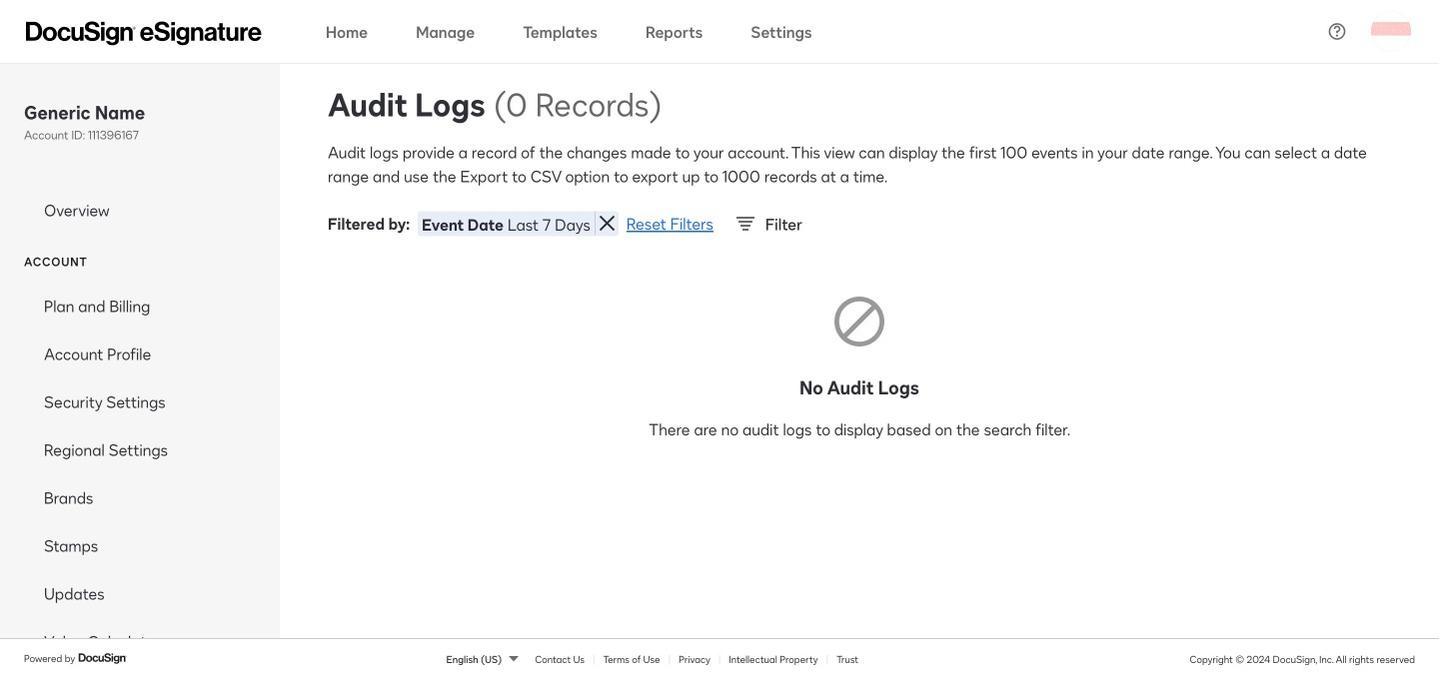 Task type: describe. For each thing, give the bounding box(es) containing it.
docusign image
[[78, 651, 128, 667]]

account element
[[0, 282, 280, 666]]

docusign admin image
[[26, 21, 262, 45]]

your uploaded profile image image
[[1371, 11, 1411, 51]]



Task type: vqa. For each thing, say whether or not it's contained in the screenshot.
Enter keyword TEXT BOX
no



